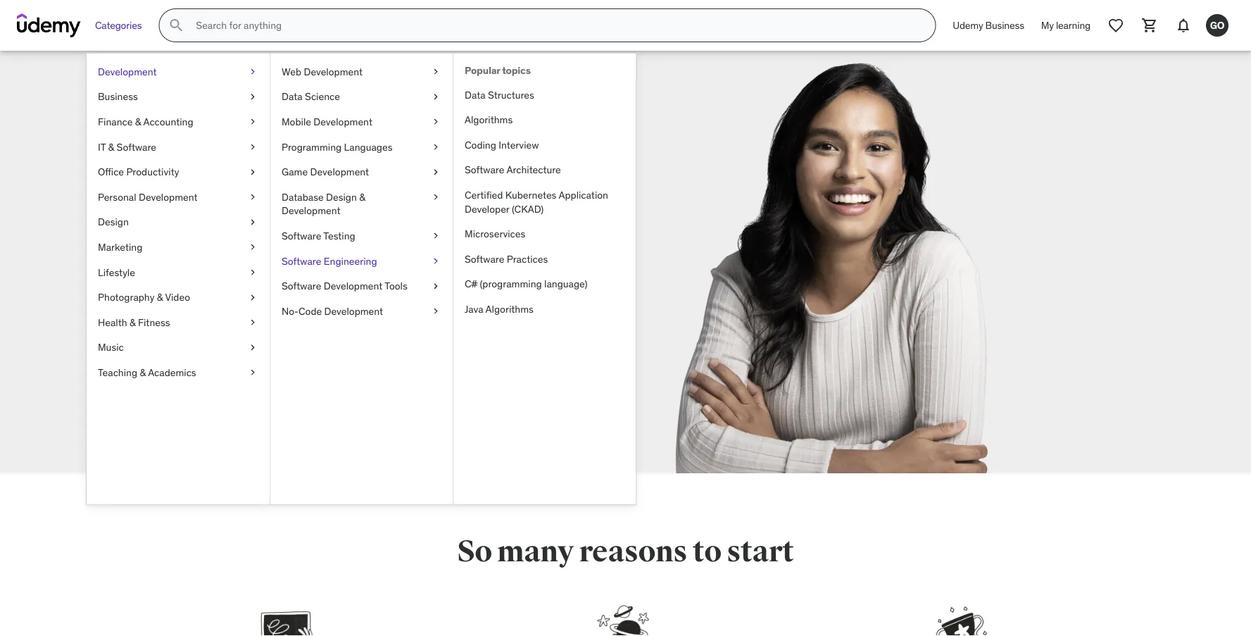 Task type: vqa. For each thing, say whether or not it's contained in the screenshot.
xsmall image inside the the Finance & Accounting 'LINK'
yes



Task type: describe. For each thing, give the bounding box(es) containing it.
software inside it & software link
[[117, 140, 156, 153]]

come
[[199, 176, 296, 220]]

music link
[[87, 335, 270, 360]]

java algorithms link
[[454, 297, 636, 322]]

software development tools
[[282, 280, 408, 292]]

health & fitness
[[98, 316, 170, 329]]

microservices link
[[454, 221, 636, 246]]

development down programming languages
[[310, 165, 369, 178]]

algorithms link
[[454, 107, 636, 132]]

my
[[1042, 19, 1054, 31]]

xsmall image for data science
[[430, 90, 442, 104]]

xsmall image for photography & video
[[247, 290, 259, 304]]

language)
[[544, 278, 588, 290]]

finance & accounting link
[[87, 109, 270, 134]]

xsmall image for database design & development
[[430, 190, 442, 204]]

many
[[497, 533, 574, 570]]

development down categories "dropdown button"
[[98, 65, 157, 78]]

game development
[[282, 165, 369, 178]]

coding interview
[[465, 138, 539, 151]]

xsmall image for programming languages
[[430, 140, 442, 154]]

web development
[[282, 65, 363, 78]]

categories
[[95, 19, 142, 31]]

web development link
[[270, 59, 453, 84]]

data science
[[282, 90, 340, 103]]

an
[[252, 263, 266, 280]]

notifications image
[[1176, 17, 1193, 34]]

java algorithms
[[465, 303, 534, 315]]

development inside database design & development
[[282, 204, 341, 217]]

video
[[165, 291, 190, 303]]

finance & accounting
[[98, 115, 193, 128]]

xsmall image for marketing
[[247, 240, 259, 254]]

software testing link
[[270, 223, 453, 248]]

office productivity link
[[87, 159, 270, 185]]

teaching & academics link
[[87, 360, 270, 385]]

c# (programming language)
[[465, 278, 588, 290]]

& for video
[[157, 291, 163, 303]]

microservices
[[465, 227, 526, 240]]

design link
[[87, 210, 270, 235]]

c# (programming language) link
[[454, 272, 636, 297]]

software for software development tools
[[282, 280, 321, 292]]

data for data science
[[282, 90, 303, 103]]

learning
[[1056, 19, 1091, 31]]

office
[[98, 165, 124, 178]]

programming languages link
[[270, 134, 453, 159]]

xsmall image for lifestyle
[[247, 265, 259, 279]]

xsmall image for personal development
[[247, 190, 259, 204]]

software for software practices
[[465, 252, 505, 265]]

so
[[457, 533, 492, 570]]

including
[[244, 282, 298, 299]]

teaching
[[98, 366, 137, 379]]

photography & video
[[98, 291, 190, 303]]

categories button
[[87, 8, 150, 42]]

development down own
[[324, 305, 383, 317]]

software for software architecture
[[465, 163, 505, 176]]

xsmall image for software testing
[[430, 229, 442, 243]]

xsmall image for office productivity
[[247, 165, 259, 179]]

code
[[299, 305, 322, 317]]

your
[[301, 282, 327, 299]]

photography & video link
[[87, 285, 270, 310]]

xsmall image for web development
[[430, 65, 442, 79]]

data structures link
[[454, 82, 636, 107]]

database
[[282, 191, 324, 203]]

engineering
[[324, 254, 377, 267]]

instructor
[[270, 263, 327, 280]]

xsmall image for business
[[247, 90, 259, 104]]

reasons
[[579, 533, 688, 570]]

personal development link
[[87, 185, 270, 210]]

it & software link
[[87, 134, 270, 159]]

teaching & academics
[[98, 366, 196, 379]]

architecture
[[507, 163, 561, 176]]

development up programming languages
[[314, 115, 373, 128]]

personal development
[[98, 191, 198, 203]]

popular topics
[[465, 64, 531, 77]]

kubernetes
[[506, 189, 557, 201]]

xsmall image for no-code development
[[430, 304, 442, 318]]

design inside design link
[[98, 216, 129, 228]]

& inside database design & development
[[359, 191, 365, 203]]

software architecture link
[[454, 157, 636, 183]]

us
[[280, 215, 318, 259]]

languages
[[344, 140, 393, 153]]

& for academics
[[140, 366, 146, 379]]

photography
[[98, 291, 155, 303]]

0 vertical spatial algorithms
[[465, 113, 513, 126]]

development up science
[[304, 65, 363, 78]]

fitness
[[138, 316, 170, 329]]

music
[[98, 341, 124, 354]]

lifestyle link
[[87, 260, 270, 285]]

udemy business link
[[945, 8, 1033, 42]]

come teach with us become an instructor and change lives — including your own
[[199, 176, 400, 299]]

lifestyle
[[98, 266, 135, 278]]

software testing
[[282, 229, 356, 242]]

change
[[356, 263, 400, 280]]

xsmall image for finance & accounting
[[247, 115, 259, 129]]

coding
[[465, 138, 496, 151]]

submit search image
[[168, 17, 185, 34]]



Task type: locate. For each thing, give the bounding box(es) containing it.
wishlist image
[[1108, 17, 1125, 34]]

game development link
[[270, 159, 453, 185]]

udemy image
[[17, 13, 81, 37]]

1 vertical spatial business
[[98, 90, 138, 103]]

xsmall image inside teaching & academics link
[[247, 366, 259, 379]]

personal
[[98, 191, 136, 203]]

and
[[331, 263, 353, 280]]

1 horizontal spatial design
[[326, 191, 357, 203]]

software
[[117, 140, 156, 153], [465, 163, 505, 176], [282, 229, 321, 242], [465, 252, 505, 265], [282, 254, 321, 267], [282, 280, 321, 292]]

my learning
[[1042, 19, 1091, 31]]

xsmall image for teaching & academics
[[247, 366, 259, 379]]

0 vertical spatial business
[[986, 19, 1025, 31]]

xsmall image inside the development link
[[247, 65, 259, 79]]

software up the code
[[282, 280, 321, 292]]

mobile
[[282, 115, 311, 128]]

accounting
[[143, 115, 193, 128]]

development down engineering
[[324, 280, 383, 292]]

& for fitness
[[130, 316, 136, 329]]

software inside software testing link
[[282, 229, 321, 242]]

data science link
[[270, 84, 453, 109]]

productivity
[[126, 165, 179, 178]]

1 vertical spatial design
[[98, 216, 129, 228]]

udemy
[[953, 19, 984, 31]]

(programming
[[480, 278, 542, 290]]

software for software testing
[[282, 229, 321, 242]]

& right finance
[[135, 115, 141, 128]]

software down the microservices
[[465, 252, 505, 265]]

xsmall image for development
[[247, 65, 259, 79]]

—
[[229, 282, 240, 299]]

with
[[199, 215, 274, 259]]

xsmall image inside software engineering link
[[430, 254, 442, 268]]

software inside software development tools link
[[282, 280, 321, 292]]

coding interview link
[[454, 132, 636, 157]]

java
[[465, 303, 484, 315]]

finance
[[98, 115, 133, 128]]

structures
[[488, 88, 534, 101]]

xsmall image inside design link
[[247, 215, 259, 229]]

data for data structures
[[465, 88, 486, 101]]

business link
[[87, 84, 270, 109]]

xsmall image inside health & fitness link
[[247, 316, 259, 329]]

testing
[[324, 229, 356, 242]]

start
[[727, 533, 794, 570]]

software inside software engineering link
[[282, 254, 321, 267]]

game
[[282, 165, 308, 178]]

development down database
[[282, 204, 341, 217]]

lives
[[199, 282, 226, 299]]

xsmall image for software development tools
[[430, 279, 442, 293]]

1 vertical spatial algorithms
[[486, 303, 534, 315]]

certified
[[465, 189, 503, 201]]

xsmall image inside office productivity link
[[247, 165, 259, 179]]

business right udemy
[[986, 19, 1025, 31]]

marketing link
[[87, 235, 270, 260]]

xsmall image
[[247, 65, 259, 79], [430, 65, 442, 79], [247, 165, 259, 179], [430, 165, 442, 179], [247, 190, 259, 204], [247, 215, 259, 229], [430, 229, 442, 243], [247, 265, 259, 279], [430, 304, 442, 318], [247, 316, 259, 329]]

mobile development link
[[270, 109, 453, 134]]

software development tools link
[[270, 274, 453, 299]]

&
[[135, 115, 141, 128], [108, 140, 114, 153], [359, 191, 365, 203], [157, 291, 163, 303], [130, 316, 136, 329], [140, 366, 146, 379]]

xsmall image inside mobile development link
[[430, 115, 442, 129]]

development
[[98, 65, 157, 78], [304, 65, 363, 78], [314, 115, 373, 128], [310, 165, 369, 178], [139, 191, 198, 203], [282, 204, 341, 217], [324, 280, 383, 292], [324, 305, 383, 317]]

data inside software engineering element
[[465, 88, 486, 101]]

certified kubernetes application developer (ckad)
[[465, 189, 609, 215]]

interview
[[499, 138, 539, 151]]

practices
[[507, 252, 548, 265]]

marketing
[[98, 241, 143, 253]]

tools
[[385, 280, 408, 292]]

design
[[326, 191, 357, 203], [98, 216, 129, 228]]

topics
[[502, 64, 531, 77]]

certified kubernetes application developer (ckad) link
[[454, 183, 636, 221]]

xsmall image inside 'data science' link
[[430, 90, 442, 104]]

Search for anything text field
[[193, 13, 919, 37]]

business
[[986, 19, 1025, 31], [98, 90, 138, 103]]

science
[[305, 90, 340, 103]]

software architecture
[[465, 163, 561, 176]]

xsmall image for health & fitness
[[247, 316, 259, 329]]

academics
[[148, 366, 196, 379]]

software up office productivity
[[117, 140, 156, 153]]

0 vertical spatial design
[[326, 191, 357, 203]]

software engineering link
[[270, 248, 453, 274]]

& right teaching
[[140, 366, 146, 379]]

design down personal
[[98, 216, 129, 228]]

& down game development link
[[359, 191, 365, 203]]

xsmall image inside business link
[[247, 90, 259, 104]]

xsmall image for software engineering
[[430, 254, 442, 268]]

0 horizontal spatial data
[[282, 90, 303, 103]]

xsmall image inside music link
[[247, 341, 259, 354]]

own
[[330, 282, 355, 299]]

xsmall image inside it & software link
[[247, 140, 259, 154]]

1 horizontal spatial data
[[465, 88, 486, 101]]

& left video
[[157, 291, 163, 303]]

go
[[1211, 19, 1225, 31]]

xsmall image inside marketing link
[[247, 240, 259, 254]]

popular
[[465, 64, 500, 77]]

mobile development
[[282, 115, 373, 128]]

0 horizontal spatial design
[[98, 216, 129, 228]]

xsmall image
[[247, 90, 259, 104], [430, 90, 442, 104], [247, 115, 259, 129], [430, 115, 442, 129], [247, 140, 259, 154], [430, 140, 442, 154], [430, 190, 442, 204], [247, 240, 259, 254], [430, 254, 442, 268], [430, 279, 442, 293], [247, 290, 259, 304], [247, 341, 259, 354], [247, 366, 259, 379]]

xsmall image for it & software
[[247, 140, 259, 154]]

no-code development
[[282, 305, 383, 317]]

xsmall image inside lifestyle link
[[247, 265, 259, 279]]

go link
[[1201, 8, 1235, 42]]

xsmall image for design
[[247, 215, 259, 229]]

xsmall image inside software development tools link
[[430, 279, 442, 293]]

no-
[[282, 305, 299, 317]]

software practices
[[465, 252, 548, 265]]

programming languages
[[282, 140, 393, 153]]

software inside the software practices link
[[465, 252, 505, 265]]

software inside software architecture "link"
[[465, 163, 505, 176]]

programming
[[282, 140, 342, 153]]

xsmall image for mobile development
[[430, 115, 442, 129]]

to
[[693, 533, 722, 570]]

& right it
[[108, 140, 114, 153]]

software up instructor
[[282, 229, 321, 242]]

developer
[[465, 202, 510, 215]]

office productivity
[[98, 165, 179, 178]]

web
[[282, 65, 302, 78]]

become
[[199, 263, 249, 280]]

algorithms up coding
[[465, 113, 513, 126]]

xsmall image inside "photography & video" link
[[247, 290, 259, 304]]

& right 'health'
[[130, 316, 136, 329]]

xsmall image inside personal development "link"
[[247, 190, 259, 204]]

algorithms down (programming
[[486, 303, 534, 315]]

software engineering element
[[453, 54, 636, 504]]

0 horizontal spatial business
[[98, 90, 138, 103]]

my learning link
[[1033, 8, 1100, 42]]

design inside database design & development
[[326, 191, 357, 203]]

software practices link
[[454, 246, 636, 272]]

software up the certified
[[465, 163, 505, 176]]

xsmall image inside software testing link
[[430, 229, 442, 243]]

design down the 'game development'
[[326, 191, 357, 203]]

xsmall image inside no-code development link
[[430, 304, 442, 318]]

database design & development link
[[270, 185, 453, 223]]

software down software testing
[[282, 254, 321, 267]]

business up finance
[[98, 90, 138, 103]]

development down office productivity link at top
[[139, 191, 198, 203]]

xsmall image for game development
[[430, 165, 442, 179]]

udemy business
[[953, 19, 1025, 31]]

no-code development link
[[270, 299, 453, 324]]

data down web
[[282, 90, 303, 103]]

xsmall image inside programming languages link
[[430, 140, 442, 154]]

software for software engineering
[[282, 254, 321, 267]]

it & software
[[98, 140, 156, 153]]

1 horizontal spatial business
[[986, 19, 1025, 31]]

data down popular
[[465, 88, 486, 101]]

data structures
[[465, 88, 534, 101]]

development link
[[87, 59, 270, 84]]

development inside "link"
[[139, 191, 198, 203]]

it
[[98, 140, 106, 153]]

xsmall image inside web development link
[[430, 65, 442, 79]]

(ckad)
[[512, 202, 544, 215]]

algorithms
[[465, 113, 513, 126], [486, 303, 534, 315]]

& for accounting
[[135, 115, 141, 128]]

xsmall image inside finance & accounting link
[[247, 115, 259, 129]]

shopping cart with 0 items image
[[1142, 17, 1159, 34]]

& for software
[[108, 140, 114, 153]]

xsmall image inside database design & development "link"
[[430, 190, 442, 204]]

c#
[[465, 278, 478, 290]]

database design & development
[[282, 191, 365, 217]]

xsmall image inside game development link
[[430, 165, 442, 179]]

teach
[[302, 176, 394, 220]]

xsmall image for music
[[247, 341, 259, 354]]

so many reasons to start
[[457, 533, 794, 570]]



